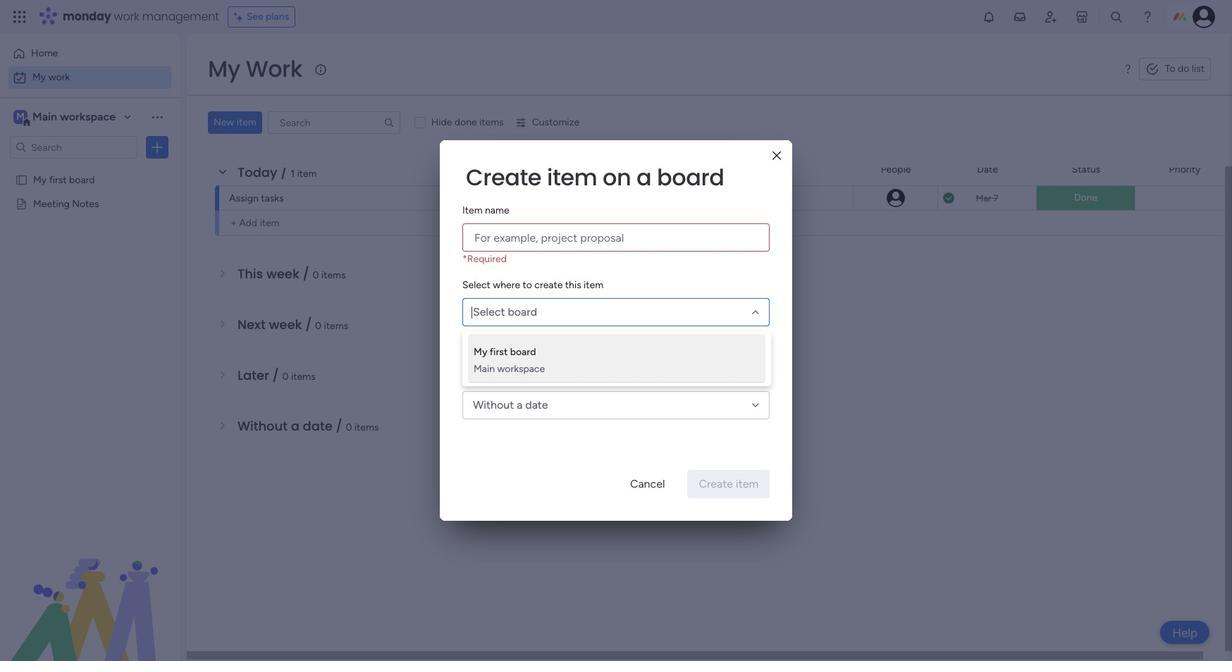 Task type: locate. For each thing, give the bounding box(es) containing it.
my work
[[32, 71, 70, 83]]

first up 'meeting'
[[49, 173, 67, 185]]

1 vertical spatial date
[[525, 398, 548, 412]]

0 vertical spatial without
[[473, 398, 514, 412]]

0 vertical spatial date
[[500, 372, 520, 384]]

items
[[479, 116, 504, 128], [321, 269, 346, 281], [324, 320, 348, 332], [291, 371, 315, 383], [354, 422, 379, 433]]

0 vertical spatial select
[[462, 279, 490, 291]]

first for my first board
[[49, 173, 67, 185]]

my right public board icon
[[33, 173, 47, 185]]

help
[[1172, 626, 1198, 640]]

0 vertical spatial main
[[32, 110, 57, 123]]

my up select a date
[[474, 346, 487, 358]]

a down select a date
[[517, 398, 523, 412]]

my first board main workspace
[[474, 346, 545, 375]]

today
[[238, 164, 277, 181]]

workspace image
[[13, 109, 27, 125]]

week right 'next'
[[269, 316, 302, 333]]

help button
[[1160, 621, 1210, 644]]

later
[[238, 367, 269, 384]]

create
[[466, 161, 541, 193]]

date for without a date
[[525, 398, 548, 412]]

1 vertical spatial without
[[238, 417, 288, 435]]

work
[[246, 53, 302, 85]]

1 horizontal spatial date
[[500, 372, 520, 384]]

item right 1
[[297, 168, 317, 180]]

a right "on"
[[637, 161, 652, 193]]

0 vertical spatial work
[[114, 8, 139, 25]]

board
[[767, 163, 793, 175]]

create item on a board
[[466, 161, 724, 193]]

0 vertical spatial week
[[266, 265, 300, 283]]

update feed image
[[1013, 10, 1027, 24]]

0 inside this week / 0 items
[[313, 269, 319, 281]]

a down later / 0 items
[[291, 417, 299, 435]]

workspace selection element
[[13, 109, 118, 127]]

see plans
[[246, 11, 289, 23]]

1 horizontal spatial without
[[473, 398, 514, 412]]

search image
[[383, 117, 395, 128]]

without
[[473, 398, 514, 412], [238, 417, 288, 435]]

2 vertical spatial select
[[462, 372, 490, 384]]

select product image
[[13, 10, 27, 24]]

main
[[32, 110, 57, 123], [474, 363, 495, 375]]

customize
[[532, 116, 579, 128]]

work right monday at left top
[[114, 8, 139, 25]]

my first board
[[33, 173, 95, 185]]

0 horizontal spatial workspace
[[60, 110, 116, 123]]

without for without a date / 0 items
[[238, 417, 288, 435]]

past dates /
[[238, 113, 318, 130]]

items inside later / 0 items
[[291, 371, 315, 383]]

0 horizontal spatial without
[[238, 417, 288, 435]]

to
[[1165, 63, 1175, 75]]

date up without a date
[[500, 372, 520, 384]]

1 vertical spatial workspace
[[497, 363, 545, 375]]

0 inside later / 0 items
[[282, 371, 289, 383]]

select down where
[[473, 305, 505, 319]]

mar
[[976, 193, 991, 203]]

select up without a date
[[462, 372, 490, 384]]

tasks
[[261, 192, 284, 204]]

workspace up search in workspace field at the left of page
[[60, 110, 116, 123]]

public board image
[[15, 197, 28, 210]]

option
[[0, 167, 180, 170]]

week
[[266, 265, 300, 283], [269, 316, 302, 333]]

where
[[493, 279, 520, 291]]

public board image
[[15, 173, 28, 186]]

1 vertical spatial week
[[269, 316, 302, 333]]

None search field
[[268, 111, 400, 134]]

my for my first board
[[33, 173, 47, 185]]

item right this
[[584, 279, 603, 291]]

my inside option
[[32, 71, 46, 83]]

meeting notes
[[33, 197, 99, 209]]

without down select a date
[[473, 398, 514, 412]]

week right 'this'
[[266, 265, 300, 283]]

board up select a date
[[510, 346, 536, 358]]

2 vertical spatial date
[[303, 417, 333, 435]]

first inside list box
[[49, 173, 67, 185]]

select for select a date
[[462, 372, 490, 384]]

my
[[208, 53, 240, 85], [32, 71, 46, 83], [33, 173, 47, 185], [474, 346, 487, 358]]

item right add
[[260, 217, 279, 229]]

without a date
[[473, 398, 548, 412]]

1 horizontal spatial workspace
[[497, 363, 545, 375]]

my work
[[208, 53, 302, 85]]

without down later
[[238, 417, 288, 435]]

+ add item
[[230, 217, 279, 229]]

Search in workspace field
[[30, 139, 118, 155]]

first inside the my first board main workspace
[[490, 346, 508, 358]]

main right "workspace" icon
[[32, 110, 57, 123]]

done
[[1074, 192, 1098, 204]]

a for select a date
[[493, 372, 498, 384]]

item right new
[[237, 116, 256, 128]]

items inside this week / 0 items
[[321, 269, 346, 281]]

0 vertical spatial first
[[49, 173, 67, 185]]

date down later / 0 items
[[303, 417, 333, 435]]

0
[[313, 269, 319, 281], [315, 320, 321, 332], [282, 371, 289, 383], [346, 422, 352, 433]]

1 vertical spatial work
[[48, 71, 70, 83]]

item inside button
[[237, 116, 256, 128]]

0 horizontal spatial main
[[32, 110, 57, 123]]

main workspace
[[32, 110, 116, 123]]

my down home
[[32, 71, 46, 83]]

list box
[[0, 165, 180, 406]]

0 horizontal spatial date
[[303, 417, 333, 435]]

a
[[637, 161, 652, 193], [493, 372, 498, 384], [517, 398, 523, 412], [291, 417, 299, 435]]

kendall parks image
[[1193, 6, 1215, 28]]

items inside without a date / 0 items
[[354, 422, 379, 433]]

new item
[[214, 116, 256, 128]]

item inside today / 1 item
[[297, 168, 317, 180]]

my for my work
[[208, 53, 240, 85]]

0 horizontal spatial work
[[48, 71, 70, 83]]

my inside the my first board main workspace
[[474, 346, 487, 358]]

this
[[565, 279, 581, 291]]

week for next
[[269, 316, 302, 333]]

2 horizontal spatial date
[[525, 398, 548, 412]]

hide done items
[[431, 116, 504, 128]]

add
[[239, 217, 257, 229]]

0 vertical spatial workspace
[[60, 110, 116, 123]]

without for without a date
[[473, 398, 514, 412]]

my left work
[[208, 53, 240, 85]]

0 horizontal spatial first
[[49, 173, 67, 185]]

workspace
[[60, 110, 116, 123], [497, 363, 545, 375]]

1 vertical spatial select
[[473, 305, 505, 319]]

date down the my first board main workspace
[[525, 398, 548, 412]]

main up without a date
[[474, 363, 495, 375]]

assign tasks
[[229, 192, 284, 204]]

cancel button
[[619, 470, 676, 498]]

cancel
[[630, 477, 665, 491]]

work for my
[[48, 71, 70, 83]]

work inside the my work option
[[48, 71, 70, 83]]

work
[[114, 8, 139, 25], [48, 71, 70, 83]]

item
[[462, 204, 483, 216]]

board up notes
[[69, 173, 95, 185]]

today / 1 item
[[238, 164, 317, 181]]

1 horizontal spatial main
[[474, 363, 495, 375]]

board down to at the left top of the page
[[508, 305, 537, 319]]

1 horizontal spatial work
[[114, 8, 139, 25]]

past
[[238, 113, 265, 130]]

first for my first board main workspace
[[490, 346, 508, 358]]

notes
[[72, 197, 99, 209]]

invite members image
[[1044, 10, 1058, 24]]

to do list
[[1165, 63, 1205, 75]]

1 horizontal spatial first
[[490, 346, 508, 358]]

select down *required
[[462, 279, 490, 291]]

select for select where to create this item
[[462, 279, 490, 291]]

workspace up without a date
[[497, 363, 545, 375]]

/
[[308, 113, 315, 130], [281, 164, 287, 181], [303, 265, 309, 283], [305, 316, 312, 333], [272, 367, 279, 384], [336, 417, 342, 435]]

work down home
[[48, 71, 70, 83]]

name
[[485, 204, 509, 216]]

board
[[657, 161, 724, 193], [69, 173, 95, 185], [508, 305, 537, 319], [510, 346, 536, 358]]

0 inside next week / 0 items
[[315, 320, 321, 332]]

my for my work
[[32, 71, 46, 83]]

date
[[500, 372, 520, 384], [525, 398, 548, 412], [303, 417, 333, 435]]

1 vertical spatial main
[[474, 363, 495, 375]]

first
[[49, 173, 67, 185], [490, 346, 508, 358]]

select
[[462, 279, 490, 291], [473, 305, 505, 319], [462, 372, 490, 384]]

item
[[237, 116, 256, 128], [547, 161, 597, 193], [297, 168, 317, 180], [260, 217, 279, 229], [584, 279, 603, 291]]

select where to create this item
[[462, 279, 603, 291]]

item left "on"
[[547, 161, 597, 193]]

7
[[994, 193, 999, 203]]

a up without a date
[[493, 372, 498, 384]]

0 inside without a date / 0 items
[[346, 422, 352, 433]]

1 vertical spatial first
[[490, 346, 508, 358]]

first up select a date
[[490, 346, 508, 358]]

a for without a date / 0 items
[[291, 417, 299, 435]]



Task type: vqa. For each thing, say whether or not it's contained in the screenshot.
Discussed the importance of aligning the redesign with the overall business objectives.
no



Task type: describe. For each thing, give the bounding box(es) containing it.
this
[[238, 265, 263, 283]]

select a date
[[462, 372, 520, 384]]

next week / 0 items
[[238, 316, 348, 333]]

For example, project proposal text field
[[462, 223, 770, 252]]

workspace inside the my first board main workspace
[[497, 363, 545, 375]]

lottie animation image
[[0, 519, 180, 661]]

items inside next week / 0 items
[[324, 320, 348, 332]]

close image
[[772, 150, 781, 161]]

week for this
[[266, 265, 300, 283]]

monday work management
[[63, 8, 219, 25]]

date
[[977, 163, 998, 175]]

priority
[[1169, 163, 1201, 175]]

a for without a date
[[517, 398, 523, 412]]

board right group
[[657, 161, 724, 193]]

see
[[246, 11, 263, 23]]

v2 done deadline image
[[943, 191, 954, 205]]

date for select a date
[[500, 372, 520, 384]]

list box containing my first board
[[0, 165, 180, 406]]

new
[[214, 116, 234, 128]]

work for monday
[[114, 8, 139, 25]]

main inside the my first board main workspace
[[474, 363, 495, 375]]

mar 7
[[976, 193, 999, 203]]

search everything image
[[1109, 10, 1124, 24]]

my work option
[[8, 66, 171, 89]]

select board
[[473, 305, 537, 319]]

*required
[[462, 253, 507, 265]]

monday marketplace image
[[1075, 10, 1089, 24]]

next
[[238, 316, 266, 333]]

hide
[[431, 116, 452, 128]]

to do list button
[[1139, 58, 1211, 80]]

home
[[31, 47, 58, 59]]

assign
[[229, 192, 259, 204]]

home option
[[8, 42, 171, 65]]

done
[[455, 116, 477, 128]]

do
[[1178, 63, 1189, 75]]

board inside list box
[[69, 173, 95, 185]]

plans
[[266, 11, 289, 23]]

later / 0 items
[[238, 367, 315, 384]]

people
[[881, 163, 911, 175]]

status
[[1072, 163, 1101, 175]]

lottie animation element
[[0, 519, 180, 661]]

meeting
[[33, 197, 70, 209]]

on
[[603, 161, 631, 193]]

+
[[230, 217, 237, 229]]

management
[[142, 8, 219, 25]]

Filter dashboard by text search field
[[268, 111, 400, 134]]

main inside workspace selection element
[[32, 110, 57, 123]]

date for without a date / 0 items
[[303, 417, 333, 435]]

my work link
[[8, 66, 171, 89]]

item name
[[462, 204, 509, 216]]

see plans button
[[227, 6, 295, 27]]

monday
[[63, 8, 111, 25]]

m
[[16, 111, 25, 123]]

help image
[[1140, 10, 1155, 24]]

select for select board
[[473, 305, 505, 319]]

home link
[[8, 42, 171, 65]]

group
[[628, 163, 656, 175]]

create
[[535, 279, 563, 291]]

dates
[[268, 113, 305, 130]]

list
[[1192, 63, 1205, 75]]

board inside the my first board main workspace
[[510, 346, 536, 358]]

this week / 0 items
[[238, 265, 346, 283]]

new item button
[[208, 111, 262, 134]]

without a date / 0 items
[[238, 417, 379, 435]]

notifications image
[[982, 10, 996, 24]]

1
[[291, 168, 295, 180]]

customize button
[[509, 111, 585, 134]]

to
[[523, 279, 532, 291]]



